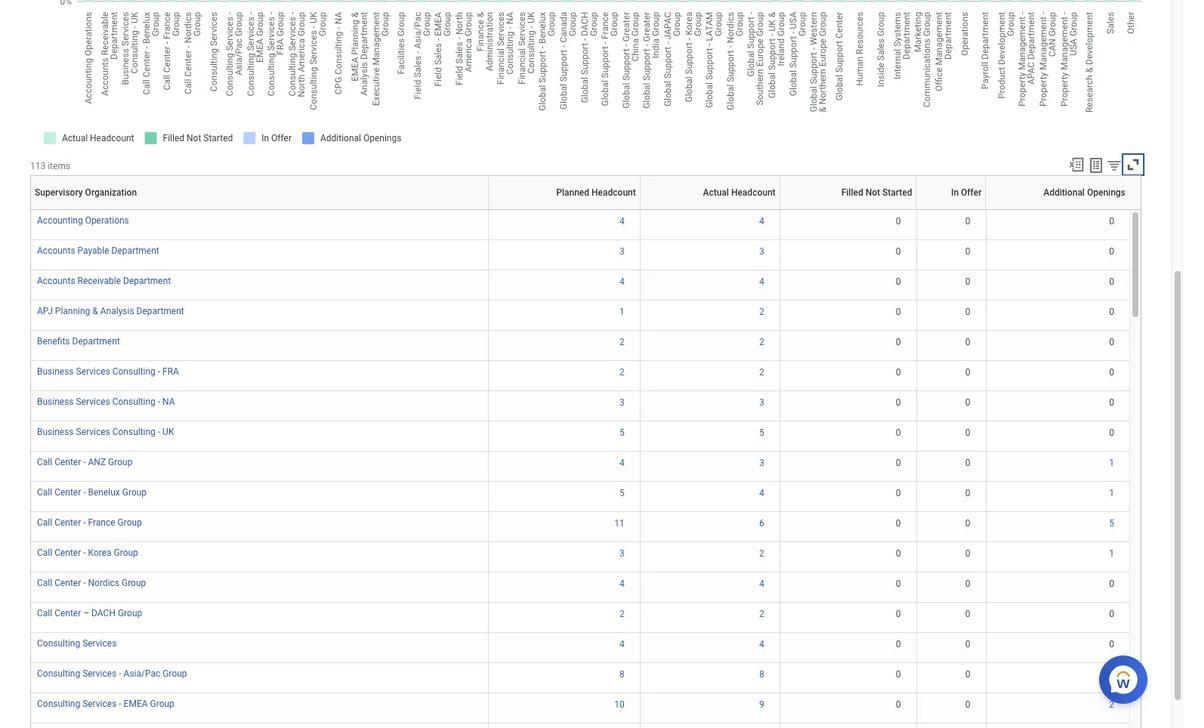 Task type: vqa. For each thing, say whether or not it's contained in the screenshot.


Task type: locate. For each thing, give the bounding box(es) containing it.
1 horizontal spatial headcount
[[731, 188, 776, 198]]

center for korea
[[55, 548, 81, 559]]

4 call from the top
[[37, 548, 52, 559]]

group right dach
[[118, 609, 142, 619]]

center
[[55, 457, 81, 468], [55, 488, 81, 498], [55, 518, 81, 528], [55, 548, 81, 559], [55, 578, 81, 589], [55, 609, 81, 619]]

group right benelux
[[122, 488, 147, 498]]

1 headcount from the left
[[592, 188, 636, 198]]

group right nordics
[[122, 578, 146, 589]]

call center - korea group
[[37, 548, 138, 559]]

center for anz
[[55, 457, 81, 468]]

-
[[158, 367, 160, 377], [158, 397, 160, 407], [158, 427, 160, 438], [83, 457, 86, 468], [83, 488, 86, 498], [83, 518, 86, 528], [83, 548, 86, 559], [83, 578, 86, 589], [119, 669, 121, 680], [119, 699, 121, 710]]

headcount
[[592, 188, 636, 198], [731, 188, 776, 198]]

center left france on the bottom left
[[55, 518, 81, 528]]

accounts inside accounts payable department link
[[37, 246, 75, 256]]

center for nordics
[[55, 578, 81, 589]]

1 accounts from the top
[[37, 246, 75, 256]]

2 button
[[759, 306, 767, 318], [620, 336, 627, 349], [759, 336, 767, 349], [620, 367, 627, 379], [759, 367, 767, 379], [759, 548, 767, 560], [620, 609, 627, 621], [759, 609, 767, 621], [1110, 699, 1117, 711]]

group right france on the bottom left
[[118, 518, 142, 528]]

department up analysis
[[123, 276, 171, 287]]

call inside call center - benelux group link
[[37, 488, 52, 498]]

accounting operations
[[37, 216, 129, 226]]

headcount right actual
[[731, 188, 776, 198]]

5 call from the top
[[37, 578, 52, 589]]

8 up 9
[[759, 670, 765, 680]]

business for business services consulting - fra
[[37, 367, 74, 377]]

consulting down consulting services - asia/pac group
[[37, 699, 80, 710]]

services up consulting services - emea group link
[[82, 669, 117, 680]]

services up business services consulting - na link
[[76, 367, 110, 377]]

0 vertical spatial accounts
[[37, 246, 75, 256]]

113
[[30, 161, 46, 171]]

1 vertical spatial accounts
[[37, 276, 75, 287]]

- left asia/pac
[[119, 669, 121, 680]]

2 8 from the left
[[759, 670, 765, 680]]

openings
[[1087, 188, 1126, 198]]

8 button
[[620, 669, 627, 681], [759, 669, 767, 681]]

- inside call center - benelux group link
[[83, 488, 86, 498]]

center left nordics
[[55, 578, 81, 589]]

5
[[620, 428, 625, 438], [759, 428, 765, 438], [620, 488, 625, 499], [1110, 519, 1115, 529]]

center down call center - anz group on the bottom left
[[55, 488, 81, 498]]

business services consulting - na link
[[37, 394, 175, 407]]

6
[[759, 519, 765, 529]]

benefits department
[[37, 336, 120, 347]]

call for call center – dach group
[[37, 609, 52, 619]]

in offer button
[[921, 175, 992, 209]]

consulting services - asia/pac group link
[[37, 666, 187, 680]]

8 button up 10 button
[[620, 669, 627, 681]]

group for call center - anz group
[[108, 457, 133, 468]]

consulting services link
[[37, 636, 117, 649]]

accounts for accounts receivable department
[[37, 276, 75, 287]]

center left –
[[55, 609, 81, 619]]

accounts up apj
[[37, 276, 75, 287]]

1 vertical spatial business
[[37, 397, 74, 407]]

services down consulting services - asia/pac group
[[82, 699, 117, 710]]

10
[[615, 700, 625, 711]]

export to worksheets image
[[1087, 157, 1106, 175]]

services up the call center - anz group link
[[76, 427, 110, 438]]

nordics
[[88, 578, 119, 589]]

services
[[76, 367, 110, 377], [76, 397, 110, 407], [76, 427, 110, 438], [82, 639, 117, 649], [82, 669, 117, 680], [82, 699, 117, 710]]

consulting services - emea group
[[37, 699, 174, 710]]

services for consulting services - emea group
[[82, 699, 117, 710]]

2 accounts from the top
[[37, 276, 75, 287]]

- left uk
[[158, 427, 160, 438]]

group
[[108, 457, 133, 468], [122, 488, 147, 498], [118, 518, 142, 528], [114, 548, 138, 559], [122, 578, 146, 589], [118, 609, 142, 619], [163, 669, 187, 680], [150, 699, 174, 710]]

fra
[[163, 367, 179, 377]]

headcount right planned
[[592, 188, 636, 198]]

business down benefits
[[37, 367, 74, 377]]

10 button
[[615, 699, 627, 711]]

5 center from the top
[[55, 578, 81, 589]]

accounts for accounts payable department
[[37, 246, 75, 256]]

1 for 3
[[1110, 458, 1115, 469]]

accounts down accounting
[[37, 246, 75, 256]]

center left anz
[[55, 457, 81, 468]]

filled not started
[[842, 188, 912, 198]]

- for asia/pac
[[119, 669, 121, 680]]

6 center from the top
[[55, 609, 81, 619]]

filled not started button
[[784, 175, 922, 209]]

2
[[759, 307, 765, 318], [620, 337, 625, 348], [759, 337, 765, 348], [620, 367, 625, 378], [759, 367, 765, 378], [759, 549, 765, 559], [620, 609, 625, 620], [759, 609, 765, 620], [1110, 700, 1115, 711]]

services down dach
[[82, 639, 117, 649]]

business up business services consulting - uk link
[[37, 397, 74, 407]]

0 horizontal spatial headcount
[[592, 188, 636, 198]]

group right korea
[[114, 548, 138, 559]]

call down call center - korea group
[[37, 578, 52, 589]]

call for call center - anz group
[[37, 457, 52, 468]]

benefits department link
[[37, 333, 120, 347]]

- inside consulting services - asia/pac group link
[[119, 669, 121, 680]]

1 button for 2
[[1110, 548, 1117, 560]]

call inside call center – dach group link
[[37, 609, 52, 619]]

services for consulting services - asia/pac group
[[82, 669, 117, 680]]

0 button
[[896, 216, 903, 228], [966, 216, 973, 228], [1110, 216, 1117, 228], [896, 246, 903, 258], [966, 246, 973, 258], [1110, 246, 1117, 258], [896, 276, 903, 288], [966, 276, 973, 288], [1110, 276, 1117, 288], [896, 306, 903, 318], [966, 306, 973, 318], [1110, 306, 1117, 318], [896, 336, 903, 349], [966, 336, 973, 349], [1110, 336, 1117, 349], [896, 367, 903, 379], [966, 367, 973, 379], [1110, 367, 1117, 379], [896, 397, 903, 409], [966, 397, 973, 409], [1110, 397, 1117, 409], [896, 427, 903, 439], [966, 427, 973, 439], [1110, 427, 1117, 439], [896, 457, 903, 470], [966, 457, 973, 470], [896, 488, 903, 500], [966, 488, 973, 500], [896, 518, 903, 530], [966, 518, 973, 530], [896, 548, 903, 560], [966, 548, 973, 560], [896, 578, 903, 590], [966, 578, 973, 590], [1110, 578, 1117, 590], [896, 609, 903, 621], [966, 609, 973, 621], [1110, 609, 1117, 621], [896, 639, 903, 651], [966, 639, 973, 651], [1110, 639, 1117, 651], [896, 669, 903, 681], [966, 669, 973, 681], [896, 699, 903, 711], [966, 699, 973, 711]]

call inside call center - korea group link
[[37, 548, 52, 559]]

accounts payable department
[[37, 246, 159, 256]]

payable
[[77, 246, 109, 256]]

call inside call center - nordics group link
[[37, 578, 52, 589]]

call center - benelux group link
[[37, 485, 147, 498]]

0 horizontal spatial 8 button
[[620, 669, 627, 681]]

8 up 10 button
[[620, 670, 625, 680]]

3 button
[[620, 246, 627, 258], [759, 246, 767, 258], [620, 397, 627, 409], [759, 397, 767, 409], [759, 457, 767, 470], [620, 548, 627, 560]]

na
[[163, 397, 175, 407]]

accounts inside accounts receivable department link
[[37, 276, 75, 287]]

call center - benelux group
[[37, 488, 147, 498]]

organization
[[85, 188, 137, 198]]

call left anz
[[37, 457, 52, 468]]

- inside consulting services - emea group link
[[119, 699, 121, 710]]

–
[[83, 609, 89, 619]]

benefits
[[37, 336, 70, 347]]

call down call center - anz group on the bottom left
[[37, 488, 52, 498]]

3 business from the top
[[37, 427, 74, 438]]

planned
[[556, 188, 589, 198]]

toolbar
[[1062, 157, 1142, 175]]

business services consulting - uk link
[[37, 424, 174, 438]]

2 call from the top
[[37, 488, 52, 498]]

4
[[620, 216, 625, 227], [759, 216, 765, 227], [620, 277, 625, 287], [759, 277, 765, 287], [620, 458, 625, 469], [759, 488, 765, 499], [620, 579, 625, 590], [759, 579, 765, 590], [620, 639, 625, 650], [759, 639, 765, 650]]

headcount for planned headcount
[[592, 188, 636, 198]]

0 vertical spatial business
[[37, 367, 74, 377]]

4 center from the top
[[55, 548, 81, 559]]

- for nordics
[[83, 578, 86, 589]]

6 call from the top
[[37, 609, 52, 619]]

- inside call center - nordics group link
[[83, 578, 86, 589]]

- inside call center - korea group link
[[83, 548, 86, 559]]

call
[[37, 457, 52, 468], [37, 488, 52, 498], [37, 518, 52, 528], [37, 548, 52, 559], [37, 578, 52, 589], [37, 609, 52, 619]]

1 horizontal spatial 8
[[759, 670, 765, 680]]

call up call center - korea group link
[[37, 518, 52, 528]]

- left emea
[[119, 699, 121, 710]]

call down the call center - france group
[[37, 548, 52, 559]]

services for consulting services
[[82, 639, 117, 649]]

call center - anz group link
[[37, 454, 133, 468]]

- left na
[[158, 397, 160, 407]]

additional openings
[[1044, 188, 1126, 198]]

group right anz
[[108, 457, 133, 468]]

- left anz
[[83, 457, 86, 468]]

- left benelux
[[83, 488, 86, 498]]

emea
[[124, 699, 148, 710]]

1 horizontal spatial 8 button
[[759, 669, 767, 681]]

2 headcount from the left
[[731, 188, 776, 198]]

fullscreen image
[[1125, 157, 1142, 173]]

- left france on the bottom left
[[83, 518, 86, 528]]

additional
[[1044, 188, 1085, 198]]

call center - anz group
[[37, 457, 133, 468]]

9 button
[[759, 699, 767, 711]]

business services consulting - na
[[37, 397, 175, 407]]

group right emea
[[150, 699, 174, 710]]

business for business services consulting - na
[[37, 397, 74, 407]]

department
[[112, 246, 159, 256], [123, 276, 171, 287], [136, 306, 184, 317], [72, 336, 120, 347]]

3 call from the top
[[37, 518, 52, 528]]

- for korea
[[83, 548, 86, 559]]

filled
[[842, 188, 864, 198]]

call center - france group
[[37, 518, 142, 528]]

group right asia/pac
[[163, 669, 187, 680]]

department down &
[[72, 336, 120, 347]]

accounts
[[37, 246, 75, 256], [37, 276, 75, 287]]

- left nordics
[[83, 578, 86, 589]]

1 button
[[620, 306, 627, 318], [1110, 457, 1117, 470], [1110, 488, 1117, 500], [1110, 548, 1117, 560], [1110, 669, 1117, 681]]

group for consulting services - asia/pac group
[[163, 669, 187, 680]]

1 business from the top
[[37, 367, 74, 377]]

0 horizontal spatial 8
[[620, 670, 625, 680]]

1 for 4
[[1110, 488, 1115, 499]]

- inside the call center - anz group link
[[83, 457, 86, 468]]

group for call center – dach group
[[118, 609, 142, 619]]

group for call center - france group
[[118, 518, 142, 528]]

1 call from the top
[[37, 457, 52, 468]]

consulting down call center – dach group
[[37, 639, 80, 649]]

call center - france group link
[[37, 515, 142, 528]]

8
[[620, 670, 625, 680], [759, 670, 765, 680]]

business up the call center - anz group link
[[37, 427, 74, 438]]

113 items
[[30, 161, 70, 171]]

3 center from the top
[[55, 518, 81, 528]]

export to excel image
[[1069, 157, 1085, 173]]

consulting services - emea group link
[[37, 696, 174, 710]]

receivable
[[77, 276, 121, 287]]

1 center from the top
[[55, 457, 81, 468]]

2 vertical spatial business
[[37, 427, 74, 438]]

1 for 8
[[1110, 670, 1115, 680]]

8 button up 9
[[759, 669, 767, 681]]

11 button
[[615, 518, 627, 530]]

- inside call center - france group link
[[83, 518, 86, 528]]

- left korea
[[83, 548, 86, 559]]

call inside call center - france group link
[[37, 518, 52, 528]]

- left fra
[[158, 367, 160, 377]]

call left –
[[37, 609, 52, 619]]

services up business services consulting - uk link
[[76, 397, 110, 407]]

center left korea
[[55, 548, 81, 559]]

2 business from the top
[[37, 397, 74, 407]]

2 center from the top
[[55, 488, 81, 498]]

operations
[[85, 216, 129, 226]]

consulting left fra
[[112, 367, 156, 377]]



Task type: describe. For each thing, give the bounding box(es) containing it.
- for france
[[83, 518, 86, 528]]

6 button
[[759, 518, 767, 530]]

apj planning & analysis department link
[[37, 303, 184, 317]]

apj
[[37, 306, 53, 317]]

call for call center - benelux group
[[37, 488, 52, 498]]

2 8 button from the left
[[759, 669, 767, 681]]

business services consulting - fra link
[[37, 364, 179, 377]]

started
[[883, 188, 912, 198]]

- for emea
[[119, 699, 121, 710]]

call center - korea group link
[[37, 545, 138, 559]]

accounts payable department link
[[37, 243, 159, 256]]

consulting services - asia/pac group
[[37, 669, 187, 680]]

supervisory organization button
[[35, 175, 494, 209]]

group for consulting services - emea group
[[150, 699, 174, 710]]

consulting services
[[37, 639, 117, 649]]

1 button for 4
[[1110, 488, 1117, 500]]

call center - nordics group link
[[37, 575, 146, 589]]

services for business services consulting - fra
[[76, 367, 110, 377]]

1 8 from the left
[[620, 670, 625, 680]]

department right analysis
[[136, 306, 184, 317]]

center for benelux
[[55, 488, 81, 498]]

call center - nordics group
[[37, 578, 146, 589]]

planned headcount
[[556, 188, 636, 198]]

select to filter grid data image
[[1106, 157, 1123, 173]]

center for dach
[[55, 609, 81, 619]]

call center – dach group link
[[37, 605, 142, 619]]

business services consulting - uk
[[37, 427, 174, 438]]

consulting left na
[[112, 397, 156, 407]]

in offer
[[951, 188, 982, 198]]

actual
[[703, 188, 729, 198]]

headcount for actual headcount
[[731, 188, 776, 198]]

consulting left uk
[[112, 427, 156, 438]]

9
[[759, 700, 765, 711]]

accounting
[[37, 216, 83, 226]]

analysis
[[100, 306, 134, 317]]

call for call center - korea group
[[37, 548, 52, 559]]

apj planning & analysis department
[[37, 306, 184, 317]]

offer
[[961, 188, 982, 198]]

in
[[951, 188, 959, 198]]

1 8 button from the left
[[620, 669, 627, 681]]

group for call center - benelux group
[[122, 488, 147, 498]]

- inside business services consulting - na link
[[158, 397, 160, 407]]

department down operations
[[112, 246, 159, 256]]

planning
[[55, 306, 90, 317]]

&
[[92, 306, 98, 317]]

benelux
[[88, 488, 120, 498]]

dach
[[91, 609, 116, 619]]

actual headcount
[[703, 188, 776, 198]]

group for call center - korea group
[[114, 548, 138, 559]]

not
[[866, 188, 880, 198]]

supervisory organization
[[35, 188, 137, 198]]

france
[[88, 518, 115, 528]]

- inside business services consulting - uk link
[[158, 427, 160, 438]]

11
[[615, 519, 625, 529]]

services for business services consulting - na
[[76, 397, 110, 407]]

group for call center - nordics group
[[122, 578, 146, 589]]

accounts receivable department
[[37, 276, 171, 287]]

- for benelux
[[83, 488, 86, 498]]

services for business services consulting - uk
[[76, 427, 110, 438]]

korea
[[88, 548, 112, 559]]

business services consulting - fra
[[37, 367, 179, 377]]

1 button for 8
[[1110, 669, 1117, 681]]

business for business services consulting - uk
[[37, 427, 74, 438]]

accounts receivable department link
[[37, 273, 171, 287]]

call center – dach group
[[37, 609, 142, 619]]

supervisory
[[35, 188, 83, 198]]

center for france
[[55, 518, 81, 528]]

anz
[[88, 457, 106, 468]]

consulting down consulting services
[[37, 669, 80, 680]]

1 for 2
[[1110, 549, 1115, 559]]

planned headcount button
[[492, 175, 646, 209]]

accounting operations link
[[37, 213, 129, 226]]

call for call center - france group
[[37, 518, 52, 528]]

items
[[48, 161, 70, 171]]

1 button for 3
[[1110, 457, 1117, 470]]

additional openings button
[[990, 188, 1126, 198]]

uk
[[163, 427, 174, 438]]

call for call center - nordics group
[[37, 578, 52, 589]]

- inside business services consulting - fra link
[[158, 367, 160, 377]]

asia/pac
[[124, 669, 160, 680]]

actual headcount button
[[644, 175, 786, 209]]

- for anz
[[83, 457, 86, 468]]



